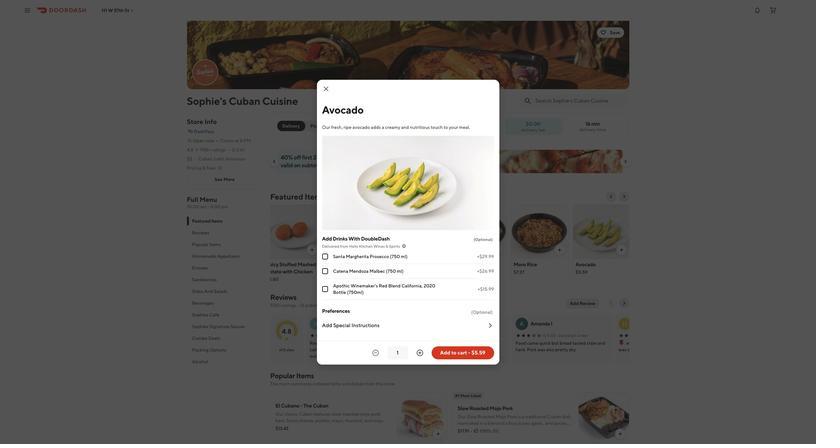 Task type: vqa. For each thing, say whether or not it's contained in the screenshot.
go
no



Task type: locate. For each thing, give the bounding box(es) containing it.
1 vertical spatial on
[[304, 425, 309, 431]]

$5.59 up add review
[[576, 270, 588, 275]]

public
[[306, 303, 318, 309]]

1 vertical spatial add item to cart image
[[618, 432, 623, 437]]

popular inside popular items the most commonly ordered items and dishes from this store
[[271, 372, 295, 381]]

0 vertical spatial slow-
[[332, 412, 343, 417]]

(750 up black on the bottom of page
[[390, 254, 400, 259]]

reviews for reviews 930+ ratings • 12 public reviews
[[271, 294, 297, 302]]

the inside 'el cubano - the cuban our classic cuban features slow-roasted mojo pork, ham, swiss cheese, pickles, mayo, mustard, and mojo sauce served on crispy cuban bread.'
[[304, 403, 312, 410]]

then
[[458, 428, 468, 433]]

1 vertical spatial with
[[283, 269, 293, 275]]

spicy up potato at the bottom
[[266, 262, 279, 268]]

ml) down black on the bottom of page
[[397, 269, 404, 274]]

slow- down marinated
[[469, 428, 480, 433]]

beverages button
[[187, 298, 263, 310]]

0 vertical spatial of
[[279, 348, 283, 353]]

0 vertical spatial 930+
[[200, 147, 211, 153]]

menu
[[200, 196, 217, 204]]

1 horizontal spatial order
[[578, 334, 589, 339]]

0 vertical spatial add item to cart image
[[620, 248, 625, 253]]

sophies inside sophies signature sauces button
[[192, 325, 209, 330]]

garlic,
[[532, 421, 545, 427]]

chicken down el cubano - the cuban button
[[443, 348, 459, 353]]

ratings inside the "reviews 930+ ratings • 12 public reviews"
[[282, 303, 297, 309]]

ham,
[[276, 419, 286, 424]]

cubano inside 'el cubano - the cuban our classic cuban features slow-roasted mojo pork, ham, swiss cheese, pickles, mayo, mustard, and mojo sauce served on crispy cuban bread.'
[[281, 403, 300, 410]]

& inside add drinks with doubledash group
[[386, 244, 389, 249]]

add right v
[[322, 323, 333, 329]]

from
[[340, 244, 349, 249], [366, 382, 375, 387]]

meal. right your
[[460, 125, 471, 130]]

0 vertical spatial ml)
[[401, 254, 408, 259]]

Pickup radio
[[302, 121, 331, 131]]

0 horizontal spatial ratings
[[212, 147, 226, 153]]

0 vertical spatial pork
[[503, 406, 514, 412]]

0 horizontal spatial 4.8
[[187, 147, 194, 153]]

add inside button
[[571, 301, 580, 307]]

next image
[[622, 301, 627, 307]]

add item to cart image for moro rice
[[558, 248, 563, 253]]

4.8
[[187, 147, 194, 153], [282, 328, 292, 335]]

1 vertical spatial (750
[[386, 269, 396, 274]]

1 vertical spatial featured
[[192, 219, 211, 224]]

0 vertical spatial featured items
[[271, 192, 325, 202]]

slow- inside slow roasted mojo pork our slow roasted mojo pork is a traditional cuban dish, marinated in a blend of citrus juices, garlic, and spices, then slow-roasted to juicy, tender perfection. it's a flavorful and satisfying option for any meal.
[[469, 428, 480, 433]]

sophies inside sophies cafe button
[[192, 313, 209, 318]]

+$26.99
[[478, 269, 495, 274]]

creamy
[[386, 125, 401, 130]]

& left spirits
[[386, 244, 389, 249]]

reviews inside the "reviews 930+ ratings • 12 public reviews"
[[271, 294, 297, 302]]

homemade appetizers
[[192, 254, 240, 259]]

930+ down reviews link
[[271, 303, 281, 309]]

2 vertical spatial the
[[304, 403, 312, 410]]

1 vertical spatial the
[[271, 382, 278, 387]]

sophies signature sauces
[[192, 325, 245, 330]]

add for add to cart - $5.59
[[441, 350, 451, 356]]

sophie's right current quantity is 1 number field
[[413, 348, 430, 353]]

- inside 'el cubano - the cuban our classic cuban features slow-roasted mojo pork, ham, swiss cheese, pickles, mayo, mustard, and mojo sauce served on crispy cuban bread.'
[[301, 403, 303, 410]]

1 vertical spatial of
[[501, 421, 505, 427]]

0 horizontal spatial slow-
[[332, 412, 343, 417]]

0 vertical spatial sophies
[[192, 313, 209, 318]]

el cubano - the cuban our classic cuban features slow-roasted mojo pork, ham, swiss cheese, pickles, mayo, mustard, and mojo sauce served on crispy cuban bread.
[[276, 403, 384, 431]]

1 vertical spatial (optional)
[[472, 310, 493, 315]]

mojo
[[360, 412, 370, 417], [373, 419, 384, 424]]

mojo left pork,
[[360, 412, 370, 417]]

1 horizontal spatial of
[[501, 421, 505, 427]]

marinated
[[458, 421, 479, 427]]

order right ripe
[[354, 124, 367, 129]]

slow
[[458, 406, 469, 412], [467, 415, 477, 420]]

2 off from the left
[[360, 154, 367, 161]]

$17.91 •
[[458, 429, 473, 434]]

reviews inside reviews button
[[192, 231, 210, 236]]

ml) up the beans
[[401, 254, 408, 259]]

1 horizontal spatial featured items
[[271, 192, 325, 202]]

spicy stuffed mashed potato with chicken $4.80
[[266, 262, 316, 282]]

1 horizontal spatial sophie's
[[413, 348, 430, 353]]

and down pork,
[[365, 419, 372, 424]]

0 horizontal spatial featured items
[[192, 219, 223, 224]]

on
[[294, 162, 301, 169], [304, 425, 309, 431]]

and right items at the bottom of page
[[343, 382, 351, 387]]

4.8 up $$
[[187, 147, 194, 153]]

1 vertical spatial pork
[[508, 415, 517, 420]]

el up the sophie's spicy chicken sandwich "button"
[[432, 341, 436, 346]]

sophie's up 'info' at top left
[[187, 95, 227, 107]]

0 vertical spatial featured
[[271, 192, 303, 202]]

0 vertical spatial popular
[[192, 242, 208, 248]]

0 horizontal spatial delivery
[[522, 127, 538, 133]]

0 vertical spatial meal.
[[460, 125, 471, 130]]

930+ inside the "reviews 930+ ratings • 12 public reviews"
[[271, 303, 281, 309]]

0 vertical spatial sophie's
[[187, 95, 227, 107]]

items up homemade appetizers
[[209, 242, 221, 248]]

to right up at the top left
[[343, 154, 349, 161]]

on down cheese,
[[304, 425, 309, 431]]

1 vertical spatial &
[[386, 244, 389, 249]]

• inside the "reviews 930+ ratings • 12 public reviews"
[[297, 303, 299, 309]]

1 vertical spatial ratings
[[282, 303, 297, 309]]

0.3 mi
[[232, 147, 245, 153]]

sauce
[[276, 425, 288, 431]]

rice for white rice
[[468, 262, 478, 268]]

notification bell image
[[754, 6, 762, 14]]

off left first
[[294, 154, 301, 161]]

popular up homemade
[[192, 242, 208, 248]]

w
[[108, 8, 113, 13]]

items inside popular items the most commonly ordered items and dishes from this store
[[297, 372, 314, 381]]

0 horizontal spatial popular
[[192, 242, 208, 248]]

1 horizontal spatial reviews
[[271, 294, 297, 302]]

0 vertical spatial avocado
[[322, 104, 364, 116]]

delivery left time
[[580, 127, 597, 132]]

pricing & fees
[[187, 166, 216, 171]]

black beans image
[[388, 205, 445, 260]]

h
[[623, 321, 628, 328]]

0 horizontal spatial of
[[279, 348, 283, 353]]

0 vertical spatial the
[[457, 341, 464, 346]]

0 vertical spatial $5.59
[[576, 270, 588, 275]]

1 horizontal spatial delivery
[[580, 127, 597, 132]]

to inside button
[[452, 350, 457, 356]]

on right valid
[[294, 162, 301, 169]]

cuisine
[[263, 95, 298, 107]]

add up the delivered
[[322, 236, 332, 242]]

a right it's
[[558, 428, 561, 433]]

avocado inside dialog
[[322, 104, 364, 116]]

1 sophies from the top
[[192, 313, 209, 318]]

now
[[206, 138, 214, 144]]

None checkbox
[[322, 287, 328, 292]]

0 horizontal spatial the
[[271, 382, 278, 387]]

order right doordash
[[578, 334, 589, 339]]

rice inside white rice button
[[468, 262, 478, 268]]

1 horizontal spatial the
[[304, 403, 312, 410]]

red
[[379, 284, 388, 289]]

cubano up classic
[[281, 403, 300, 410]]

previous button of carousel image
[[609, 194, 614, 200]]

avocado
[[353, 125, 370, 130]]

juicy,
[[502, 428, 512, 433]]

prosecco
[[370, 254, 389, 259]]

bottle
[[333, 290, 346, 295]]

reviews up popular items
[[192, 231, 210, 236]]

1 rice from the left
[[468, 262, 478, 268]]

select promotional banner element
[[441, 174, 459, 185]]

930+ ratings •
[[200, 147, 230, 153]]

0 items, open order cart image
[[770, 6, 778, 14]]

0 horizontal spatial chicken
[[294, 269, 313, 275]]

0 horizontal spatial from
[[340, 244, 349, 249]]

1 horizontal spatial spicy
[[431, 348, 442, 353]]

a right is
[[522, 415, 525, 420]]

from left this
[[366, 382, 375, 387]]

1 horizontal spatial chicken
[[443, 348, 459, 353]]

1 vertical spatial slow-
[[469, 428, 480, 433]]

chicken down mashed
[[294, 269, 313, 275]]

the up cheese,
[[304, 403, 312, 410]]

classic
[[285, 412, 298, 417]]

- right am
[[208, 204, 210, 210]]

white
[[452, 262, 467, 268]]

0 vertical spatial spicy
[[266, 262, 279, 268]]

slow up marinated
[[467, 415, 477, 420]]

$5.59 right cart
[[472, 350, 486, 356]]

cubano inside el cubano - the cuban sophie's spicy chicken sandwich
[[437, 341, 453, 346]]

$4.80
[[266, 277, 279, 282]]

1 vertical spatial 930+
[[271, 303, 281, 309]]

add inside group
[[322, 236, 332, 242]]

the inside el cubano - the cuban sophie's spicy chicken sandwich
[[457, 341, 464, 346]]

(optional) up +$29.99
[[474, 237, 493, 242]]

2 horizontal spatial our
[[458, 415, 466, 420]]

cheese,
[[299, 419, 315, 424]]

111 w 57th st
[[102, 8, 129, 13]]

with down stuffed
[[283, 269, 293, 275]]

a inside dialog
[[382, 125, 385, 130]]

0 horizontal spatial $5.59
[[472, 350, 486, 356]]

- up cheese,
[[301, 403, 303, 410]]

white rice
[[452, 262, 478, 268]]

ml)
[[401, 254, 408, 259], [397, 269, 404, 274]]

from down "drinks"
[[340, 244, 349, 249]]

(750 down black on the bottom of page
[[386, 269, 396, 274]]

roasted down liked on the bottom
[[470, 406, 489, 412]]

white rice image
[[450, 205, 507, 260]]

cubano
[[437, 341, 453, 346], [281, 403, 300, 410]]

roasted up in
[[478, 415, 495, 420]]

add left review
[[571, 301, 580, 307]]

the left most
[[271, 382, 278, 387]]

a
[[382, 125, 385, 130], [522, 415, 525, 420], [485, 421, 487, 427], [558, 428, 561, 433]]

1 horizontal spatial avocado
[[576, 262, 596, 268]]

slow- up mayo,
[[332, 412, 343, 417]]

1 vertical spatial cubano
[[281, 403, 300, 410]]

with inside spicy stuffed mashed potato with chicken $4.80
[[283, 269, 293, 275]]

delivery inside 16 min delivery time
[[580, 127, 597, 132]]

to left cart
[[452, 350, 457, 356]]

our up marinated
[[458, 415, 466, 420]]

111 w 57th st button
[[102, 8, 135, 13]]

sophies cafe button
[[187, 310, 263, 321]]

0 horizontal spatial &
[[203, 166, 206, 171]]

mi
[[240, 147, 245, 153]]

ml) for catena mendoza malbec (750 ml)
[[397, 269, 404, 274]]

add down el cubano - the cuban button
[[441, 350, 451, 356]]

options
[[210, 348, 227, 353]]

930+
[[200, 147, 211, 153], [271, 303, 281, 309]]

- inside button
[[469, 350, 471, 356]]

2 rice from the left
[[527, 262, 538, 268]]

of left the 5
[[279, 348, 283, 353]]

0 horizontal spatial roasted
[[343, 412, 359, 417]]

1 horizontal spatial popular
[[271, 372, 295, 381]]

1 vertical spatial ml)
[[397, 269, 404, 274]]

None checkbox
[[322, 254, 328, 260], [322, 269, 328, 274], [322, 254, 328, 260], [322, 269, 328, 274]]

& left fees
[[203, 166, 206, 171]]

the up cart
[[457, 341, 464, 346]]

sophie's cuban cuisine image
[[187, 21, 630, 89], [193, 60, 218, 85]]

our left fresh,
[[322, 125, 331, 130]]

to inside 40% off first 2 orders up to $10 off with 40welcome, valid on subtotals $15
[[343, 154, 349, 161]]

slow roasted mojo pork our slow roasted mojo pork is a traditional cuban dish, marinated in a blend of citrus juices, garlic, and spices, then slow-roasted to juicy, tender perfection. it's a flavorful and satisfying option for any meal.
[[458, 406, 573, 440]]

rice right white
[[468, 262, 478, 268]]

mojo down pork,
[[373, 419, 384, 424]]

0 horizontal spatial on
[[294, 162, 301, 169]]

fresh,
[[332, 125, 343, 130]]

popular
[[192, 242, 208, 248], [271, 372, 295, 381]]

next button of carousel image
[[623, 159, 629, 164], [622, 194, 627, 200]]

1 horizontal spatial our
[[322, 125, 331, 130]]

1 vertical spatial reviews
[[271, 294, 297, 302]]

1 horizontal spatial rice
[[527, 262, 538, 268]]

our inside slow roasted mojo pork our slow roasted mojo pork is a traditional cuban dish, marinated in a blend of citrus juices, garlic, and spices, then slow-roasted to juicy, tender perfection. it's a flavorful and satisfying option for any meal.
[[458, 415, 466, 420]]

rice
[[468, 262, 478, 268], [527, 262, 538, 268]]

930+ up cuban,
[[200, 147, 211, 153]]

reviews for reviews
[[192, 231, 210, 236]]

first
[[302, 154, 312, 161]]

to inside slow roasted mojo pork our slow roasted mojo pork is a traditional cuban dish, marinated in a blend of citrus juices, garlic, and spices, then slow-roasted to juicy, tender perfection. it's a flavorful and satisfying option for any meal.
[[496, 428, 501, 433]]

crispy
[[310, 425, 322, 431]]

+$15.99
[[478, 287, 495, 292]]

0 vertical spatial (optional)
[[474, 237, 493, 242]]

and inside popular items the most commonly ordered items and dishes from this store
[[343, 382, 351, 387]]

$5.59 inside avocado $5.59
[[576, 270, 588, 275]]

amanda
[[531, 321, 551, 327]]

1 delivery from the left
[[580, 127, 597, 132]]

el up ham, at the bottom of the page
[[276, 403, 280, 410]]

to up satisfying
[[496, 428, 501, 433]]

add review button
[[567, 299, 600, 309]]

• doordash order
[[557, 334, 589, 339]]

reviews down '$4.80'
[[271, 294, 297, 302]]

malbec
[[370, 269, 385, 274]]

&
[[203, 166, 206, 171], [386, 244, 389, 249]]

• left 12
[[297, 303, 299, 309]]

- up the sophie's spicy chicken sandwich "button"
[[454, 341, 456, 346]]

0 horizontal spatial our
[[276, 412, 284, 417]]

el inside el cubano - the cuban sophie's spicy chicken sandwich
[[432, 341, 436, 346]]

0 vertical spatial roasted
[[470, 406, 489, 412]]

1 horizontal spatial featured
[[271, 192, 303, 202]]

1 vertical spatial popular
[[271, 372, 295, 381]]

ratings down reviews link
[[282, 303, 297, 309]]

meal. down perfection.
[[535, 434, 546, 440]]

a right adds
[[382, 125, 385, 130]]

0 horizontal spatial avocado
[[322, 104, 364, 116]]

spicy inside el cubano - the cuban sophie's spicy chicken sandwich
[[431, 348, 442, 353]]

0 horizontal spatial el
[[276, 403, 280, 410]]

0 vertical spatial from
[[340, 244, 349, 249]]

delivery down $0.00
[[522, 127, 538, 133]]

delivery
[[283, 124, 300, 129]]

meal.
[[460, 125, 471, 130], [535, 434, 546, 440]]

1 vertical spatial order
[[578, 334, 589, 339]]

featured down valid
[[271, 192, 303, 202]]

items inside heading
[[305, 192, 325, 202]]

v
[[314, 321, 318, 328]]

1 horizontal spatial slow-
[[469, 428, 480, 433]]

Current quantity is 1 number field
[[392, 350, 405, 357]]

on inside 'el cubano - the cuban our classic cuban features slow-roasted mojo pork, ham, swiss cheese, pickles, mayo, mustard, and mojo sauce served on crispy cuban bread.'
[[304, 425, 309, 431]]

add item to cart image for white rice
[[496, 248, 501, 253]]

to left your
[[444, 125, 448, 130]]

sophies up combo
[[192, 325, 209, 330]]

featured items
[[271, 192, 325, 202], [192, 219, 223, 224]]

slow down most
[[458, 406, 469, 412]]

cuban
[[229, 95, 261, 107], [465, 341, 479, 346], [313, 403, 329, 410], [299, 412, 313, 417], [548, 415, 562, 420], [323, 425, 337, 431]]

1 horizontal spatial off
[[360, 154, 367, 161]]

0 vertical spatial mojo
[[490, 406, 502, 412]]

sophies down beverages
[[192, 313, 209, 318]]

sophies
[[192, 313, 209, 318], [192, 325, 209, 330]]

1 horizontal spatial from
[[366, 382, 375, 387]]

commonly
[[291, 382, 312, 387]]

black beans $6.71
[[390, 262, 418, 275]]

0 horizontal spatial cubano
[[281, 403, 300, 410]]

previous button of carousel image
[[272, 159, 277, 164]]

avocado image
[[574, 205, 631, 260]]

2 sophies from the top
[[192, 325, 209, 330]]

0 horizontal spatial reviews
[[192, 231, 210, 236]]

save
[[611, 30, 621, 35]]

with right $10
[[368, 154, 380, 161]]

add for add review
[[571, 301, 580, 307]]

4.8 up of 5 stars
[[282, 328, 292, 335]]

of inside slow roasted mojo pork our slow roasted mojo pork is a traditional cuban dish, marinated in a blend of citrus juices, garlic, and spices, then slow-roasted to juicy, tender perfection. it's a flavorful and satisfying option for any meal.
[[501, 421, 505, 427]]

featured down am
[[192, 219, 211, 224]]

items inside button
[[209, 242, 221, 248]]

1 horizontal spatial on
[[304, 425, 309, 431]]

spirits
[[389, 244, 401, 249]]

0 vertical spatial on
[[294, 162, 301, 169]]

- right cart
[[469, 350, 471, 356]]

delivered from hells kitchen wines & spirits image
[[402, 244, 407, 249]]

sandwiches button
[[187, 274, 263, 286]]

add item to cart image inside white rice button
[[496, 248, 501, 253]]

0 vertical spatial cubano
[[437, 341, 453, 346]]

traditional
[[526, 415, 547, 420]]

0 vertical spatial with
[[368, 154, 380, 161]]

off right $10
[[360, 154, 367, 161]]

ratings up latin
[[212, 147, 226, 153]]

el
[[432, 341, 436, 346], [276, 403, 280, 410]]

rice right moro at right
[[527, 262, 538, 268]]

and right creamy
[[402, 125, 409, 130]]

chicken
[[294, 269, 313, 275], [443, 348, 459, 353]]

2 delivery from the left
[[522, 127, 538, 133]]

the
[[457, 341, 464, 346], [271, 382, 278, 387], [304, 403, 312, 410]]

2 horizontal spatial the
[[457, 341, 464, 346]]

the for el cubano - the cuban our classic cuban features slow-roasted mojo pork, ham, swiss cheese, pickles, mayo, mustard, and mojo sauce served on crispy cuban bread.
[[304, 403, 312, 410]]

combo
[[192, 336, 208, 341]]

sophie's inside el cubano - the cuban sophie's spicy chicken sandwich
[[413, 348, 430, 353]]

our inside 'el cubano - the cuban our classic cuban features slow-roasted mojo pork, ham, swiss cheese, pickles, mayo, mustard, and mojo sauce served on crispy cuban bread.'
[[276, 412, 284, 417]]

1 vertical spatial 4.8
[[282, 328, 292, 335]]

(optional) down +$15.99
[[472, 310, 493, 315]]

from inside add drinks with doubledash group
[[340, 244, 349, 249]]

1 vertical spatial $5.59
[[472, 350, 486, 356]]

add special instructions button
[[322, 317, 495, 335]]

el inside 'el cubano - the cuban our classic cuban features slow-roasted mojo pork, ham, swiss cheese, pickles, mayo, mustard, and mojo sauce served on crispy cuban bread.'
[[276, 403, 280, 410]]

$5.59
[[576, 270, 588, 275], [472, 350, 486, 356]]

el cubano - the cuban sophie's spicy chicken sandwich
[[413, 341, 480, 353]]

bread.
[[338, 425, 351, 431]]

popular inside button
[[192, 242, 208, 248]]

cafe
[[210, 313, 220, 318]]

rice inside 'moro rice $7.27'
[[527, 262, 538, 268]]

1 horizontal spatial with
[[368, 154, 380, 161]]

open now
[[193, 138, 214, 144]]

cuban,
[[198, 157, 213, 162]]

flavorful
[[458, 434, 475, 440]]

close avocado image
[[322, 85, 330, 93]]

rice for moro rice $7.27
[[527, 262, 538, 268]]

0 horizontal spatial 930+
[[200, 147, 211, 153]]

meal. inside avocado dialog
[[460, 125, 471, 130]]

our up ham, at the bottom of the page
[[276, 412, 284, 417]]

roasted up mustard,
[[343, 412, 359, 417]]

1 vertical spatial roasted
[[478, 415, 495, 420]]

1 horizontal spatial 4.8
[[282, 328, 292, 335]]

1 horizontal spatial 930+
[[271, 303, 281, 309]]

cubano up the sophie's spicy chicken sandwich "button"
[[437, 341, 453, 346]]

of up "juicy,"
[[501, 421, 505, 427]]

0 horizontal spatial order
[[354, 124, 367, 129]]

spicy right increase quantity by 1 icon
[[431, 348, 442, 353]]

0 horizontal spatial meal.
[[460, 125, 471, 130]]

roasted down in
[[480, 428, 495, 433]]

items down subtotals
[[305, 192, 325, 202]]

0 horizontal spatial sophie's
[[187, 95, 227, 107]]

add item to cart image
[[620, 248, 625, 253], [618, 432, 623, 437]]

sides and salads button
[[187, 286, 263, 298]]

1 vertical spatial el
[[276, 403, 280, 410]]

add item to cart image
[[310, 248, 315, 253], [372, 248, 377, 253], [496, 248, 501, 253], [558, 248, 563, 253], [436, 432, 441, 437]]

items up commonly
[[297, 372, 314, 381]]

mashed
[[298, 262, 316, 268]]

popular up most
[[271, 372, 295, 381]]

• right 8/9/23
[[557, 334, 559, 339]]



Task type: describe. For each thing, give the bounding box(es) containing it.
apothic winemaker's red blend  california, 2020 bottle (750ml)
[[333, 284, 436, 295]]

add item to cart image for spicy stuffed mashed potato with chicken
[[310, 248, 315, 253]]

• right $$
[[194, 157, 196, 162]]

and
[[204, 289, 213, 295]]

sophie's cuban cuisine
[[187, 95, 298, 107]]

spicy inside spicy stuffed mashed potato with chicken $4.80
[[266, 262, 279, 268]]

pm
[[244, 138, 251, 144]]

l
[[343, 321, 346, 327]]

packing options
[[192, 348, 227, 353]]

0.3
[[232, 147, 239, 153]]

from inside popular items the most commonly ordered items and dishes from this store
[[366, 382, 375, 387]]

swiss
[[287, 419, 298, 424]]

of 5 stars
[[279, 348, 295, 353]]

40welcome,
[[381, 154, 421, 161]]

& inside button
[[203, 166, 206, 171]]

tender
[[513, 428, 527, 433]]

for
[[520, 434, 526, 440]]

sophies for sophies signature sauces
[[192, 325, 209, 330]]

our inside avocado dialog
[[322, 125, 331, 130]]

and down in
[[476, 434, 484, 440]]

popular for popular items
[[192, 242, 208, 248]]

store
[[187, 118, 203, 126]]

0 vertical spatial next button of carousel image
[[623, 159, 629, 164]]

save button
[[598, 27, 625, 38]]

0 vertical spatial slow
[[458, 406, 469, 412]]

avocado dialog
[[317, 80, 500, 365]]

$0.00 delivery fee
[[522, 121, 546, 133]]

white rice button
[[449, 205, 508, 286]]

juices,
[[518, 421, 531, 427]]

$13.43
[[276, 427, 289, 432]]

appetizers
[[217, 254, 240, 259]]

a
[[520, 321, 524, 328]]

pricing
[[187, 166, 202, 171]]

avocado $5.59
[[576, 262, 596, 275]]

min
[[592, 121, 601, 127]]

reviews 930+ ratings • 12 public reviews
[[271, 294, 335, 309]]

pickles,
[[316, 419, 331, 424]]

chicken inside el cubano - the cuban sophie's spicy chicken sandwich
[[443, 348, 459, 353]]

add for add drinks with doubledash
[[322, 236, 332, 242]]

vernon l
[[325, 321, 346, 327]]

mustard,
[[345, 419, 364, 424]]

stuffed
[[280, 262, 297, 268]]

sophies signature sauces button
[[187, 321, 263, 333]]

0 horizontal spatial featured
[[192, 219, 211, 224]]

items
[[331, 382, 342, 387]]

(750 for prosecco
[[390, 254, 400, 259]]

• right $17.91
[[471, 429, 473, 434]]

pm
[[222, 204, 228, 210]]

with inside 40% off first 2 orders up to $10 off with 40welcome, valid on subtotals $15
[[368, 154, 380, 161]]

see more button
[[187, 174, 262, 185]]

add item to cart image for yuca fries
[[372, 248, 377, 253]]

(11)
[[493, 429, 499, 434]]

liked
[[471, 394, 481, 399]]

homemade
[[192, 254, 217, 259]]

add drinks with doubledash group
[[322, 236, 495, 300]]

a right in
[[485, 421, 487, 427]]

pricing & fees button
[[187, 165, 223, 172]]

0 vertical spatial ratings
[[212, 147, 226, 153]]

yuca
[[328, 262, 340, 268]]

fee
[[539, 127, 546, 133]]

items up reviews button
[[212, 219, 223, 224]]

winemaker's
[[351, 284, 378, 289]]

meal. inside slow roasted mojo pork our slow roasted mojo pork is a traditional cuban dish, marinated in a blend of citrus juices, garlic, and spices, then slow-roasted to juicy, tender perfection. it's a flavorful and satisfying option for any meal.
[[535, 434, 546, 440]]

cubano for el cubano - the cuban our classic cuban features slow-roasted mojo pork, ham, swiss cheese, pickles, mayo, mustard, and mojo sauce served on crispy cuban bread.
[[281, 403, 300, 410]]

sides and salads
[[192, 289, 227, 295]]

$5.59 inside the add to cart - $5.59 button
[[472, 350, 486, 356]]

perfection.
[[528, 428, 550, 433]]

touch
[[431, 125, 443, 130]]

• right now
[[216, 138, 218, 144]]

blend
[[488, 421, 500, 427]]

this
[[376, 382, 384, 387]]

1 vertical spatial slow
[[467, 415, 477, 420]]

open menu image
[[23, 6, 31, 14]]

alcohol
[[192, 360, 208, 365]]

avocado for avocado
[[322, 104, 364, 116]]

spices,
[[554, 421, 568, 427]]

5
[[284, 348, 286, 353]]

• closes at 8 pm
[[216, 138, 251, 144]]

amanda i
[[531, 321, 553, 327]]

40% off first 2 orders up to $10 off with 40welcome, valid on subtotals $15
[[281, 154, 421, 169]]

open
[[193, 138, 205, 144]]

group order button
[[336, 121, 371, 131]]

roasted inside slow roasted mojo pork our slow roasted mojo pork is a traditional cuban dish, marinated in a blend of citrus juices, garlic, and spices, then slow-roasted to juicy, tender perfection. it's a flavorful and satisfying option for any meal.
[[480, 428, 495, 433]]

entrees button
[[187, 263, 263, 274]]

cuban inside slow roasted mojo pork our slow roasted mojo pork is a traditional cuban dish, marinated in a blend of citrus juices, garlic, and spices, then slow-roasted to juicy, tender perfection. it's a flavorful and satisfying option for any meal.
[[548, 415, 562, 420]]

black
[[390, 262, 403, 268]]

is
[[518, 415, 522, 420]]

• left 0.3
[[228, 147, 230, 153]]

avocado for avocado $5.59
[[576, 262, 596, 268]]

delivered
[[322, 244, 340, 249]]

featured items heading
[[271, 192, 325, 202]]

1 vertical spatial next button of carousel image
[[622, 194, 627, 200]]

#1
[[455, 394, 460, 399]]

add special instructions
[[322, 323, 380, 329]]

add for add special instructions
[[322, 323, 333, 329]]

most
[[461, 394, 470, 399]]

$0.00
[[526, 121, 541, 127]]

entrees
[[192, 266, 208, 271]]

previous image
[[609, 301, 614, 307]]

decrease quantity by 1 image
[[372, 349, 380, 357]]

hells
[[350, 244, 359, 249]]

ordered
[[313, 382, 330, 387]]

cuban inside el cubano - the cuban sophie's spicy chicken sandwich
[[465, 341, 479, 346]]

increase quantity by 1 image
[[416, 349, 424, 357]]

Item Search search field
[[536, 98, 625, 105]]

chicken inside spicy stuffed mashed potato with chicken $4.80
[[294, 269, 313, 275]]

potato
[[266, 269, 282, 275]]

and inside 'el cubano - the cuban our classic cuban features slow-roasted mojo pork, ham, swiss cheese, pickles, mayo, mustard, and mojo sauce served on crispy cuban bread.'
[[365, 419, 372, 424]]

margherita
[[346, 254, 369, 259]]

el for el cubano - the cuban sophie's spicy chicken sandwich
[[432, 341, 436, 346]]

sophies for sophies cafe
[[192, 313, 209, 318]]

1 vertical spatial featured items
[[192, 219, 223, 224]]

pork,
[[371, 412, 382, 417]]

el cubano - the cuban button
[[432, 340, 479, 347]]

sophie's spicy chicken sandwich button
[[413, 347, 480, 354]]

el for el cubano - the cuban our classic cuban features slow-roasted mojo pork, ham, swiss cheese, pickles, mayo, mustard, and mojo sauce served on crispy cuban bread.
[[276, 403, 280, 410]]

none checkbox inside add drinks with doubledash group
[[322, 287, 328, 292]]

moro rice image
[[512, 205, 569, 260]]

group
[[340, 124, 353, 129]]

featured inside heading
[[271, 192, 303, 202]]

spicy stuffed mashed potato with chicken image
[[264, 205, 321, 260]]

preferences
[[322, 308, 350, 315]]

order inside "button"
[[354, 124, 367, 129]]

(750ml)
[[347, 290, 364, 295]]

the inside popular items the most commonly ordered items and dishes from this store
[[271, 382, 278, 387]]

i
[[551, 321, 553, 327]]

16
[[586, 121, 591, 127]]

fries
[[340, 262, 352, 268]]

sophies cafe
[[192, 313, 220, 318]]

and up it's
[[546, 421, 554, 427]]

1 off from the left
[[294, 154, 301, 161]]

ml) for santa margherita prosecco (750 ml)
[[401, 254, 408, 259]]

1 vertical spatial mojo
[[496, 415, 507, 420]]

popular for popular items the most commonly ordered items and dishes from this store
[[271, 372, 295, 381]]

- inside 'full menu 10:00 am - 8:00 pm'
[[208, 204, 210, 210]]

el cubano - the cuban image
[[397, 393, 448, 444]]

(optional) inside add drinks with doubledash group
[[474, 237, 493, 242]]

valid
[[281, 162, 293, 169]]

review
[[580, 301, 596, 307]]

1 horizontal spatial mojo
[[373, 419, 384, 424]]

delivery inside $0.00 delivery fee
[[522, 127, 538, 133]]

st
[[125, 8, 129, 13]]

slow roasted mojo pork image
[[579, 393, 630, 444]]

order methods option group
[[277, 121, 331, 131]]

most
[[279, 382, 290, 387]]

roasted inside 'el cubano - the cuban our classic cuban features slow-roasted mojo pork, ham, swiss cheese, pickles, mayo, mustard, and mojo sauce served on crispy cuban bread.'
[[343, 412, 359, 417]]

- inside el cubano - the cuban sophie's spicy chicken sandwich
[[454, 341, 456, 346]]

ripe
[[344, 125, 352, 130]]

cubano for el cubano - the cuban sophie's spicy chicken sandwich
[[437, 341, 453, 346]]

yuca fries image
[[326, 205, 383, 260]]

0 vertical spatial mojo
[[360, 412, 370, 417]]

time
[[597, 127, 607, 132]]

add drinks with doubledash
[[322, 236, 390, 242]]

the for el cubano - the cuban sophie's spicy chicken sandwich
[[457, 341, 464, 346]]

(750 for malbec
[[386, 269, 396, 274]]

and inside avocado dialog
[[402, 125, 409, 130]]

option
[[505, 434, 519, 440]]

$7.27
[[514, 270, 525, 275]]

Delivery radio
[[277, 121, 305, 131]]

12
[[300, 303, 305, 309]]

slow- inside 'el cubano - the cuban our classic cuban features slow-roasted mojo pork, ham, swiss cheese, pickles, mayo, mustard, and mojo sauce served on crispy cuban bread.'
[[332, 412, 343, 417]]

on inside 40% off first 2 orders up to $10 off with 40welcome, valid on subtotals $15
[[294, 162, 301, 169]]

cart
[[458, 350, 468, 356]]

combo deals button
[[187, 333, 263, 345]]



